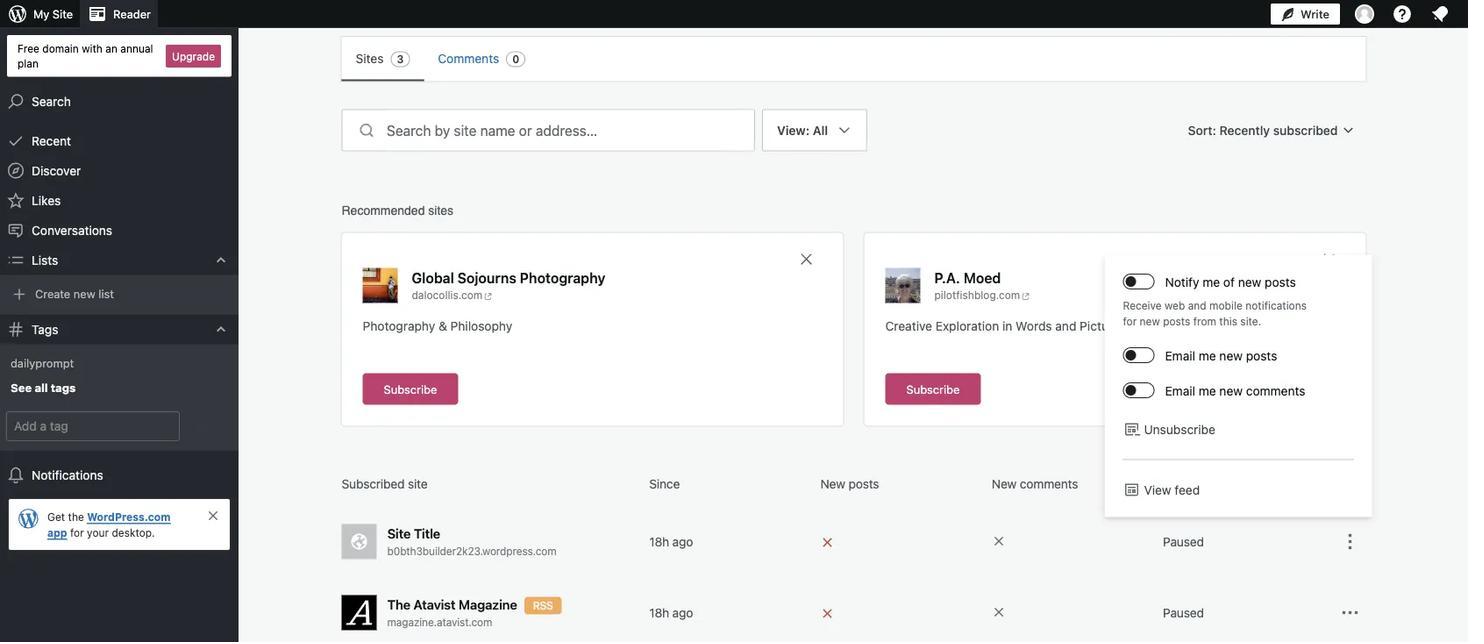 Task type: describe. For each thing, give the bounding box(es) containing it.
of
[[1224, 275, 1235, 289]]

new posts column header
[[821, 475, 985, 493]]

recently
[[1220, 123, 1270, 137]]

annual
[[120, 42, 153, 54]]

site title row
[[342, 507, 1366, 578]]

since
[[649, 476, 680, 491]]

sort: recently subscribed button
[[1181, 114, 1366, 146]]

ago for the atavist magazine
[[673, 605, 693, 620]]

email frequency column header
[[1163, 475, 1328, 493]]

new right of
[[1238, 275, 1262, 289]]

and inside 'receive web and mobile notifications for new posts from this site.'
[[1188, 300, 1207, 312]]

subscribed site column header
[[342, 475, 642, 493]]

photography inside the global sojourns photography link
[[520, 269, 606, 286]]

0 vertical spatial comments
[[1246, 383, 1306, 398]]

since column header
[[649, 475, 814, 493]]

recommended sites
[[342, 203, 454, 217]]

subscribed
[[342, 476, 405, 491]]

create new list
[[35, 287, 114, 300]]

pilotfishblog.com
[[935, 289, 1021, 301]]

conversations
[[32, 223, 112, 237]]

site title cell
[[342, 524, 642, 559]]

magazine
[[459, 597, 517, 612]]

new left list at the top of the page
[[74, 287, 95, 300]]

plan
[[18, 57, 39, 69]]

your
[[87, 526, 109, 539]]

email me new comments
[[1165, 383, 1306, 398]]

for inside 'receive web and mobile notifications for new posts from this site.'
[[1123, 315, 1137, 328]]

p.a. moed link
[[935, 268, 1001, 287]]

receive
[[1123, 300, 1162, 312]]

1 vertical spatial photography
[[363, 318, 435, 333]]

with
[[82, 42, 103, 54]]

view feed link
[[1123, 481, 1354, 499]]

help image
[[1392, 4, 1413, 25]]

site title link
[[387, 524, 642, 543]]

the atavist magazine row
[[342, 578, 1366, 642]]

conversations link
[[0, 215, 239, 245]]

wordpress.com app
[[47, 511, 171, 539]]

me for posts
[[1199, 348, 1216, 363]]

more actions image
[[1340, 602, 1361, 623]]

tags
[[32, 322, 58, 337]]

18h ago for the atavist magazine
[[649, 605, 693, 620]]

my site link
[[0, 0, 80, 28]]

words
[[1016, 318, 1052, 333]]

menu containing sites
[[342, 37, 1366, 81]]

for your desktop.
[[67, 526, 155, 539]]

keyboard_arrow_down image for tags
[[212, 321, 230, 338]]

subscribe for global sojourns photography
[[384, 382, 437, 396]]

magazine.atavist.com link
[[387, 615, 642, 630]]

dismiss this recommendation image for global sojourns photography
[[798, 250, 815, 268]]

app
[[47, 526, 67, 539]]

magazine.atavist.com
[[387, 616, 492, 629]]

me for new
[[1203, 275, 1220, 289]]

1 vertical spatial and
[[1056, 318, 1077, 333]]

dalocollis.com link
[[412, 287, 637, 303]]

get
[[47, 511, 65, 523]]

paused for the atavist magazine
[[1163, 605, 1204, 620]]

b0bth3builder2k23.wordpress.com
[[387, 545, 557, 558]]

new comments
[[992, 476, 1078, 491]]

discover link
[[0, 156, 239, 186]]

dailyprompt link
[[0, 351, 239, 375]]

18h for the atavist magazine
[[649, 605, 669, 620]]

all
[[813, 123, 828, 137]]

paused cell for site title
[[1163, 533, 1328, 550]]

cell for site title
[[821, 532, 985, 551]]

row containing subscribed site
[[342, 475, 1366, 507]]

upgrade button
[[166, 45, 221, 67]]

posts down site.
[[1246, 348, 1278, 363]]

recent
[[32, 133, 71, 148]]

paused cell for the atavist magazine
[[1163, 604, 1328, 622]]

reader link
[[80, 0, 158, 28]]

add
[[196, 420, 218, 433]]

notifications
[[32, 468, 103, 482]]

ago for site title
[[673, 534, 693, 549]]

comments
[[438, 51, 499, 66]]

receive web and mobile notifications for new posts from this site.
[[1123, 300, 1307, 328]]

lists link
[[0, 245, 239, 275]]

subscribe button for p.a. moed
[[886, 373, 981, 405]]

manage your notifications image
[[1430, 4, 1451, 25]]

likes link
[[0, 186, 239, 215]]

add button
[[186, 412, 228, 440]]

sojourns
[[458, 269, 517, 286]]

subscribed site
[[342, 476, 428, 491]]

from
[[1194, 315, 1217, 328]]

&
[[439, 318, 447, 333]]

list
[[98, 287, 114, 300]]

sites
[[356, 51, 384, 66]]

get the
[[47, 511, 87, 523]]

view: all
[[777, 123, 828, 137]]

philosophy
[[451, 318, 513, 333]]

new comments column header
[[992, 475, 1156, 493]]

sort:
[[1188, 123, 1217, 137]]

new for new posts
[[821, 476, 846, 491]]

notify
[[1165, 275, 1200, 289]]

lists
[[32, 253, 58, 267]]

write link
[[1271, 0, 1340, 28]]

view feed
[[1144, 483, 1200, 497]]

desktop.
[[112, 526, 155, 539]]

exploration
[[936, 318, 999, 333]]

view:
[[777, 123, 810, 137]]

1 vertical spatial for
[[70, 526, 84, 539]]

the atavist magazine
[[387, 597, 517, 612]]



Task type: vqa. For each thing, say whether or not it's contained in the screenshot.
the atavist magazine "cell"
yes



Task type: locate. For each thing, give the bounding box(es) containing it.
subscribed
[[1274, 123, 1338, 137]]

2 paused cell from the top
[[1163, 604, 1328, 622]]

2 cell from the top
[[821, 603, 985, 622]]

1 paused from the top
[[1163, 534, 1204, 549]]

18h ago inside the atavist magazine row
[[649, 605, 693, 620]]

and
[[1188, 300, 1207, 312], [1056, 318, 1077, 333]]

1 vertical spatial site
[[387, 526, 411, 541]]

title
[[414, 526, 440, 541]]

site left title
[[387, 526, 411, 541]]

1 cell from the top
[[821, 532, 985, 551]]

2 vertical spatial me
[[1199, 383, 1216, 398]]

dailyprompt
[[11, 356, 74, 369]]

0 horizontal spatial comments
[[1020, 476, 1078, 491]]

unsubscribe button
[[1123, 421, 1354, 438]]

the
[[68, 511, 84, 523]]

posts inside column header
[[849, 476, 879, 491]]

posts up notifications at the right of page
[[1265, 275, 1296, 289]]

likes
[[32, 193, 61, 208]]

pictures
[[1080, 318, 1126, 333]]

1 18h ago from the top
[[649, 534, 693, 549]]

keyboard_arrow_down image inside tags link
[[212, 321, 230, 338]]

create
[[35, 287, 70, 300]]

dismiss this recommendation image
[[798, 250, 815, 268], [1321, 250, 1338, 268]]

my
[[33, 7, 49, 21]]

2 new from the left
[[992, 476, 1017, 491]]

me down email me new posts
[[1199, 383, 1216, 398]]

view: all button
[[762, 109, 868, 292]]

1 horizontal spatial and
[[1188, 300, 1207, 312]]

0 vertical spatial for
[[1123, 315, 1137, 328]]

comments
[[1246, 383, 1306, 398], [1020, 476, 1078, 491]]

1 horizontal spatial comments
[[1246, 383, 1306, 398]]

18h inside the site title row
[[649, 534, 669, 549]]

1 horizontal spatial photography
[[520, 269, 606, 286]]

more actions image
[[1340, 531, 1361, 552]]

subscribe button for global sojourns photography
[[363, 373, 458, 405]]

photography up "dalocollis.com" link
[[520, 269, 606, 286]]

keyboard_arrow_down image
[[212, 251, 230, 269], [212, 321, 230, 338]]

an
[[106, 42, 117, 54]]

tags link
[[0, 315, 239, 344]]

dalocollis.com
[[412, 289, 483, 301]]

moed
[[964, 269, 1001, 286]]

site
[[53, 7, 73, 21], [387, 526, 411, 541]]

see
[[11, 381, 32, 394]]

cell for the atavist magazine
[[821, 603, 985, 622]]

2 ago from the top
[[673, 605, 693, 620]]

recommended
[[342, 203, 425, 217]]

2 keyboard_arrow_down image from the top
[[212, 321, 230, 338]]

1 horizontal spatial site
[[387, 526, 411, 541]]

0 vertical spatial photography
[[520, 269, 606, 286]]

2 dismiss this recommendation image from the left
[[1321, 250, 1338, 268]]

cell down new posts column header
[[821, 532, 985, 551]]

for down the
[[70, 526, 84, 539]]

new inside column header
[[992, 476, 1017, 491]]

0
[[512, 53, 519, 65]]

mobile
[[1210, 300, 1243, 312]]

1 vertical spatial me
[[1199, 348, 1216, 363]]

subscribe button
[[363, 373, 458, 405], [886, 373, 981, 405]]

0 vertical spatial ago
[[673, 534, 693, 549]]

1 vertical spatial email
[[1165, 383, 1196, 398]]

my profile image
[[1355, 4, 1375, 24]]

1 vertical spatial comments
[[1020, 476, 1078, 491]]

the atavist magazine image
[[342, 595, 377, 630]]

2 more information image from the top
[[992, 605, 1006, 619]]

p.a.
[[935, 269, 961, 286]]

creative exploration in words and pictures
[[886, 318, 1126, 333]]

1 more information image from the top
[[992, 534, 1006, 548]]

new inside 'receive web and mobile notifications for new posts from this site.'
[[1140, 315, 1160, 328]]

ago inside the atavist magazine row
[[673, 605, 693, 620]]

table containing site title
[[342, 475, 1366, 642]]

2 subscribe button from the left
[[886, 373, 981, 405]]

web
[[1165, 300, 1186, 312]]

more image
[[1340, 0, 1361, 4]]

notifications link
[[0, 461, 239, 490]]

create new list link
[[0, 281, 239, 308]]

2 18h ago from the top
[[649, 605, 693, 620]]

comments inside column header
[[1020, 476, 1078, 491]]

0 vertical spatial paused cell
[[1163, 533, 1328, 550]]

0 vertical spatial email
[[1165, 348, 1196, 363]]

1 horizontal spatial for
[[1123, 315, 1137, 328]]

more information image for site title
[[992, 534, 1006, 548]]

new down receive
[[1140, 315, 1160, 328]]

and right words
[[1056, 318, 1077, 333]]

18h ago
[[649, 534, 693, 549], [649, 605, 693, 620]]

1 new from the left
[[821, 476, 846, 491]]

0 vertical spatial site
[[53, 7, 73, 21]]

posts
[[1265, 275, 1296, 289], [1163, 315, 1191, 328], [1246, 348, 1278, 363], [849, 476, 879, 491]]

0 horizontal spatial and
[[1056, 318, 1077, 333]]

subscribe down photography & philosophy
[[384, 382, 437, 396]]

new inside column header
[[821, 476, 846, 491]]

more information image for the atavist magazine
[[992, 605, 1006, 619]]

email up the "unsubscribe"
[[1165, 383, 1196, 398]]

0 vertical spatial more information image
[[992, 534, 1006, 548]]

18h ago inside the site title row
[[649, 534, 693, 549]]

ago inside the site title row
[[673, 534, 693, 549]]

new down this
[[1220, 348, 1243, 363]]

email for email frequency
[[1163, 476, 1193, 491]]

0 horizontal spatial subscribe button
[[363, 373, 458, 405]]

18h
[[649, 534, 669, 549], [649, 605, 669, 620]]

recent link
[[0, 126, 239, 156]]

2 subscribe from the left
[[907, 382, 960, 396]]

email for email me new posts
[[1165, 348, 1196, 363]]

paused inside the site title row
[[1163, 534, 1204, 549]]

1 vertical spatial 18h ago
[[649, 605, 693, 620]]

new posts
[[821, 476, 879, 491]]

photography left &
[[363, 318, 435, 333]]

0 vertical spatial 18h
[[649, 534, 669, 549]]

for
[[1123, 315, 1137, 328], [70, 526, 84, 539]]

frequency
[[1196, 476, 1252, 491]]

paused inside the atavist magazine row
[[1163, 605, 1204, 620]]

1 horizontal spatial new
[[992, 476, 1017, 491]]

all
[[35, 381, 48, 394]]

email left 'frequency'
[[1163, 476, 1193, 491]]

site.
[[1241, 315, 1262, 328]]

site
[[408, 476, 428, 491]]

1 vertical spatial more information image
[[992, 605, 1006, 619]]

write
[[1301, 7, 1330, 21]]

email down from
[[1165, 348, 1196, 363]]

global sojourns photography
[[412, 269, 606, 286]]

subscribe button down photography & philosophy
[[363, 373, 458, 405]]

creative
[[886, 318, 933, 333]]

sites
[[428, 203, 454, 217]]

menu
[[342, 37, 1366, 81]]

posts inside 'receive web and mobile notifications for new posts from this site.'
[[1163, 315, 1191, 328]]

site right my
[[53, 7, 73, 21]]

keyboard_arrow_down image inside lists link
[[212, 251, 230, 269]]

1 vertical spatial paused cell
[[1163, 604, 1328, 622]]

2 paused from the top
[[1163, 605, 1204, 620]]

me
[[1203, 275, 1220, 289], [1199, 348, 1216, 363], [1199, 383, 1216, 398]]

1 subscribe from the left
[[384, 382, 437, 396]]

me down from
[[1199, 348, 1216, 363]]

reader
[[113, 7, 151, 21]]

email inside column header
[[1163, 476, 1193, 491]]

posts up the site title row
[[849, 476, 879, 491]]

0 vertical spatial keyboard_arrow_down image
[[212, 251, 230, 269]]

1 vertical spatial ago
[[673, 605, 693, 620]]

paused cell
[[1163, 533, 1328, 550], [1163, 604, 1328, 622]]

18h ago for site title
[[649, 534, 693, 549]]

subscribe button down creative
[[886, 373, 981, 405]]

free
[[18, 42, 39, 54]]

feed
[[1175, 483, 1200, 497]]

and up from
[[1188, 300, 1207, 312]]

see all tags
[[11, 381, 76, 394]]

18h for site title
[[649, 534, 669, 549]]

0 vertical spatial cell
[[821, 532, 985, 551]]

add group
[[0, 409, 239, 444]]

0 vertical spatial 18h ago
[[649, 534, 693, 549]]

email
[[1165, 348, 1196, 363], [1165, 383, 1196, 398], [1163, 476, 1193, 491]]

0 horizontal spatial subscribe
[[384, 382, 437, 396]]

new for new comments
[[992, 476, 1017, 491]]

email frequency
[[1163, 476, 1252, 491]]

0 horizontal spatial new
[[821, 476, 846, 491]]

unsubscribe
[[1144, 422, 1216, 436]]

1 18h from the top
[[649, 534, 669, 549]]

1 horizontal spatial subscribe button
[[886, 373, 981, 405]]

see all tags link
[[0, 375, 239, 402]]

wordpress.com
[[87, 511, 171, 523]]

b0bth3builder2k23.wordpress.com link
[[387, 543, 642, 559]]

0 horizontal spatial photography
[[363, 318, 435, 333]]

1 horizontal spatial dismiss this recommendation image
[[1321, 250, 1338, 268]]

1 dismiss this recommendation image from the left
[[798, 250, 815, 268]]

0 horizontal spatial for
[[70, 526, 84, 539]]

dismiss this recommendation image for p.a. moed
[[1321, 250, 1338, 268]]

for down receive
[[1123, 315, 1137, 328]]

2 vertical spatial email
[[1163, 476, 1193, 491]]

new down email me new posts
[[1220, 383, 1243, 398]]

1 vertical spatial cell
[[821, 603, 985, 622]]

search
[[32, 94, 71, 108]]

me left of
[[1203, 275, 1220, 289]]

0 vertical spatial and
[[1188, 300, 1207, 312]]

more information image inside the site title row
[[992, 534, 1006, 548]]

0 vertical spatial me
[[1203, 275, 1220, 289]]

keyboard_arrow_down image for lists
[[212, 251, 230, 269]]

3
[[397, 53, 404, 65]]

1 ago from the top
[[673, 534, 693, 549]]

subscribe
[[384, 382, 437, 396], [907, 382, 960, 396]]

sort: recently subscribed
[[1188, 123, 1338, 137]]

None search field
[[342, 109, 755, 151]]

1 subscribe button from the left
[[363, 373, 458, 405]]

1 vertical spatial paused
[[1163, 605, 1204, 620]]

table
[[342, 475, 1366, 642]]

free domain with an annual plan
[[18, 42, 153, 69]]

posts down web
[[1163, 315, 1191, 328]]

domain
[[42, 42, 79, 54]]

email me new posts
[[1165, 348, 1278, 363]]

notifications
[[1246, 300, 1307, 312]]

2 18h from the top
[[649, 605, 669, 620]]

atavist
[[414, 597, 456, 612]]

discover
[[32, 163, 81, 178]]

the atavist magazine cell
[[342, 595, 642, 630]]

site inside site title b0bth3builder2k23.wordpress.com
[[387, 526, 411, 541]]

subscribe down creative
[[907, 382, 960, 396]]

new
[[1238, 275, 1262, 289], [74, 287, 95, 300], [1140, 315, 1160, 328], [1220, 348, 1243, 363], [1220, 383, 1243, 398]]

me for comments
[[1199, 383, 1216, 398]]

0 vertical spatial paused
[[1163, 534, 1204, 549]]

1 paused cell from the top
[[1163, 533, 1328, 550]]

1 vertical spatial 18h
[[649, 605, 669, 620]]

global
[[412, 269, 454, 286]]

global sojourns photography link
[[412, 268, 606, 287]]

1 horizontal spatial subscribe
[[907, 382, 960, 396]]

dismiss image
[[206, 509, 220, 523]]

0 horizontal spatial dismiss this recommendation image
[[798, 250, 815, 268]]

pilotfishblog.com link
[[935, 287, 1033, 303]]

upgrade
[[172, 50, 215, 62]]

in
[[1003, 318, 1013, 333]]

Search search field
[[387, 110, 754, 150]]

0 horizontal spatial site
[[53, 7, 73, 21]]

row
[[342, 475, 1366, 507]]

1 keyboard_arrow_down image from the top
[[212, 251, 230, 269]]

paused cell inside the site title row
[[1163, 533, 1328, 550]]

18h inside the atavist magazine row
[[649, 605, 669, 620]]

paused for site title
[[1163, 534, 1204, 549]]

more information image inside the atavist magazine row
[[992, 605, 1006, 619]]

p.a. moed
[[935, 269, 1001, 286]]

subscribe for p.a. moed
[[907, 382, 960, 396]]

email for email me new comments
[[1165, 383, 1196, 398]]

the
[[387, 597, 411, 612]]

cell down the site title row
[[821, 603, 985, 622]]

Add a tag text field
[[7, 412, 179, 440]]

more information image
[[992, 534, 1006, 548], [992, 605, 1006, 619]]

1 vertical spatial keyboard_arrow_down image
[[212, 321, 230, 338]]

this
[[1220, 315, 1238, 328]]

cell
[[821, 532, 985, 551], [821, 603, 985, 622]]



